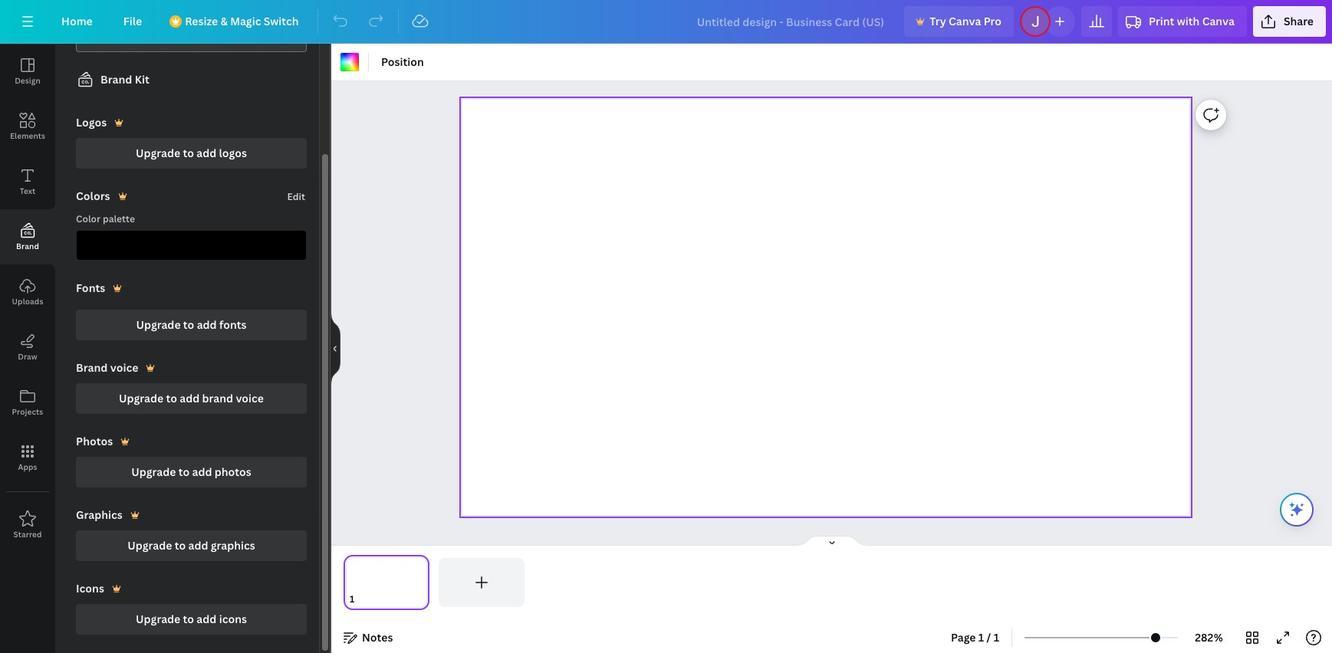 Task type: describe. For each thing, give the bounding box(es) containing it.
upgrade to add brand voice
[[119, 391, 264, 406]]

uploads button
[[0, 265, 55, 320]]

brand button
[[0, 209, 55, 265]]

apps
[[18, 462, 37, 473]]

switch
[[264, 14, 299, 28]]

share
[[1284, 14, 1315, 28]]

to for icons
[[183, 612, 194, 627]]

graphics
[[211, 539, 255, 553]]

add for photos
[[192, 465, 212, 480]]

pro
[[984, 14, 1002, 28]]

add for graphics
[[188, 539, 208, 553]]

uploads
[[12, 296, 43, 307]]

resize & magic switch button
[[161, 6, 311, 37]]

upgrade to add logos
[[136, 146, 247, 160]]

kit
[[135, 72, 150, 87]]

page 1 image
[[344, 559, 430, 608]]

edit
[[287, 190, 305, 203]]

to for brand
[[166, 391, 177, 406]]

282%
[[1196, 631, 1224, 645]]

to for graphics
[[175, 539, 186, 553]]

projects
[[12, 407, 43, 417]]

resize & magic switch
[[185, 14, 299, 28]]

brand for brand kit
[[101, 72, 132, 87]]

file
[[123, 14, 142, 28]]

brand for brand
[[16, 241, 39, 252]]

brand for brand voice
[[76, 361, 108, 375]]

file button
[[111, 6, 154, 37]]

elements button
[[0, 99, 55, 154]]

page 1 / 1
[[952, 631, 1000, 645]]

0 horizontal spatial voice
[[110, 361, 138, 375]]

upgrade to add graphics button
[[76, 531, 307, 562]]

magic
[[230, 14, 261, 28]]

to for photos
[[179, 465, 190, 480]]

starred
[[13, 529, 42, 540]]

hide pages image
[[795, 536, 869, 548]]

side panel tab list
[[0, 44, 55, 553]]

brand
[[202, 391, 233, 406]]

starred button
[[0, 498, 55, 553]]

main menu bar
[[0, 0, 1333, 44]]

#ffffff image
[[341, 53, 359, 71]]

photos
[[76, 434, 113, 449]]

try canva pro
[[930, 14, 1002, 28]]

print
[[1150, 14, 1175, 28]]

edit button
[[286, 181, 307, 212]]

to for fonts
[[183, 318, 194, 332]]

upgrade to add graphics
[[128, 539, 255, 553]]

brand kit
[[101, 72, 150, 87]]

Design title text field
[[685, 6, 899, 37]]

voice inside upgrade to add brand voice button
[[236, 391, 264, 406]]

to for logos
[[183, 146, 194, 160]]

upgrade for upgrade to add logos
[[136, 146, 180, 160]]

apps button
[[0, 430, 55, 486]]

/
[[987, 631, 992, 645]]

home link
[[49, 6, 105, 37]]

photos
[[215, 465, 252, 480]]

color palette
[[76, 213, 135, 226]]



Task type: locate. For each thing, give the bounding box(es) containing it.
color
[[76, 213, 101, 226]]

voice right brand
[[236, 391, 264, 406]]

canva inside dropdown button
[[1203, 14, 1235, 28]]

1 1 from the left
[[979, 631, 985, 645]]

add for icons
[[197, 612, 217, 627]]

2 1 from the left
[[994, 631, 1000, 645]]

1 vertical spatial brand
[[16, 241, 39, 252]]

0 vertical spatial voice
[[110, 361, 138, 375]]

upgrade to add photos button
[[76, 457, 307, 488]]

canva right the try
[[949, 14, 982, 28]]

2 vertical spatial brand
[[76, 361, 108, 375]]

position button
[[375, 50, 430, 74]]

upgrade to add fonts button
[[76, 310, 307, 341]]

position
[[381, 54, 424, 69]]

add inside 'button'
[[188, 539, 208, 553]]

upgrade
[[136, 146, 180, 160], [136, 318, 181, 332], [119, 391, 164, 406], [131, 465, 176, 480], [128, 539, 172, 553], [136, 612, 181, 627]]

0 horizontal spatial 1
[[979, 631, 985, 645]]

1 vertical spatial voice
[[236, 391, 264, 406]]

1 canva from the left
[[949, 14, 982, 28]]

graphics
[[76, 508, 123, 523]]

logos
[[76, 115, 107, 130]]

upgrade to add icons button
[[76, 605, 307, 635]]

home
[[61, 14, 93, 28]]

try canva pro button
[[905, 6, 1014, 37]]

2 canva from the left
[[1203, 14, 1235, 28]]

&
[[221, 14, 228, 28]]

share button
[[1254, 6, 1327, 37]]

icons
[[76, 582, 104, 596]]

1
[[979, 631, 985, 645], [994, 631, 1000, 645]]

elements
[[10, 130, 45, 141]]

add
[[197, 146, 217, 160], [197, 318, 217, 332], [180, 391, 200, 406], [192, 465, 212, 480], [188, 539, 208, 553], [197, 612, 217, 627]]

to left logos
[[183, 146, 194, 160]]

to left icons
[[183, 612, 194, 627]]

logos
[[219, 146, 247, 160]]

to left photos
[[179, 465, 190, 480]]

draw button
[[0, 320, 55, 375]]

upgrade to add photos
[[131, 465, 252, 480]]

colors
[[76, 189, 110, 203]]

brand up the uploads button
[[16, 241, 39, 252]]

canva assistant image
[[1288, 501, 1307, 520]]

upgrade for upgrade to add fonts
[[136, 318, 181, 332]]

282% button
[[1185, 626, 1235, 651]]

with
[[1178, 14, 1200, 28]]

notes
[[362, 631, 393, 645]]

brand
[[101, 72, 132, 87], [16, 241, 39, 252], [76, 361, 108, 375]]

0 horizontal spatial canva
[[949, 14, 982, 28]]

to
[[183, 146, 194, 160], [183, 318, 194, 332], [166, 391, 177, 406], [179, 465, 190, 480], [175, 539, 186, 553], [183, 612, 194, 627]]

add for fonts
[[197, 318, 217, 332]]

to left brand
[[166, 391, 177, 406]]

1 right /
[[994, 631, 1000, 645]]

canva right with
[[1203, 14, 1235, 28]]

upgrade to add brand voice button
[[76, 384, 307, 414]]

1 horizontal spatial 1
[[994, 631, 1000, 645]]

text
[[20, 186, 36, 196]]

upgrade for upgrade to add graphics
[[128, 539, 172, 553]]

brand voice
[[76, 361, 138, 375]]

try
[[930, 14, 947, 28]]

fonts
[[219, 318, 247, 332]]

brand inside button
[[16, 241, 39, 252]]

icons
[[219, 612, 247, 627]]

upgrade to add logos button
[[76, 138, 307, 169]]

page
[[952, 631, 976, 645]]

add for logos
[[197, 146, 217, 160]]

to inside 'button'
[[175, 539, 186, 553]]

0 vertical spatial brand
[[101, 72, 132, 87]]

1 left /
[[979, 631, 985, 645]]

upgrade for upgrade to add brand voice
[[119, 391, 164, 406]]

canva
[[949, 14, 982, 28], [1203, 14, 1235, 28]]

upgrade for upgrade to add icons
[[136, 612, 181, 627]]

notes button
[[338, 626, 399, 651]]

fonts
[[76, 281, 105, 295]]

voice up upgrade to add brand voice
[[110, 361, 138, 375]]

brand left kit
[[101, 72, 132, 87]]

hide image
[[331, 312, 341, 386]]

1 horizontal spatial voice
[[236, 391, 264, 406]]

design button
[[0, 44, 55, 99]]

design
[[15, 75, 41, 86]]

voice
[[110, 361, 138, 375], [236, 391, 264, 406]]

text button
[[0, 154, 55, 209]]

add left brand
[[180, 391, 200, 406]]

add left icons
[[197, 612, 217, 627]]

add left fonts
[[197, 318, 217, 332]]

palette
[[103, 213, 135, 226]]

add left photos
[[192, 465, 212, 480]]

upgrade for upgrade to add photos
[[131, 465, 176, 480]]

Page title text field
[[361, 592, 368, 608]]

to left graphics
[[175, 539, 186, 553]]

add left logos
[[197, 146, 217, 160]]

draw
[[18, 351, 37, 362]]

resize
[[185, 14, 218, 28]]

print with canva
[[1150, 14, 1235, 28]]

upgrade to add fonts
[[136, 318, 247, 332]]

upgrade inside 'button'
[[128, 539, 172, 553]]

brand right draw in the left of the page
[[76, 361, 108, 375]]

1 horizontal spatial canva
[[1203, 14, 1235, 28]]

add for brand
[[180, 391, 200, 406]]

projects button
[[0, 375, 55, 430]]

upgrade to add icons
[[136, 612, 247, 627]]

print with canva button
[[1119, 6, 1248, 37]]

to left fonts
[[183, 318, 194, 332]]

canva inside button
[[949, 14, 982, 28]]

add left graphics
[[188, 539, 208, 553]]



Task type: vqa. For each thing, say whether or not it's contained in the screenshot.


